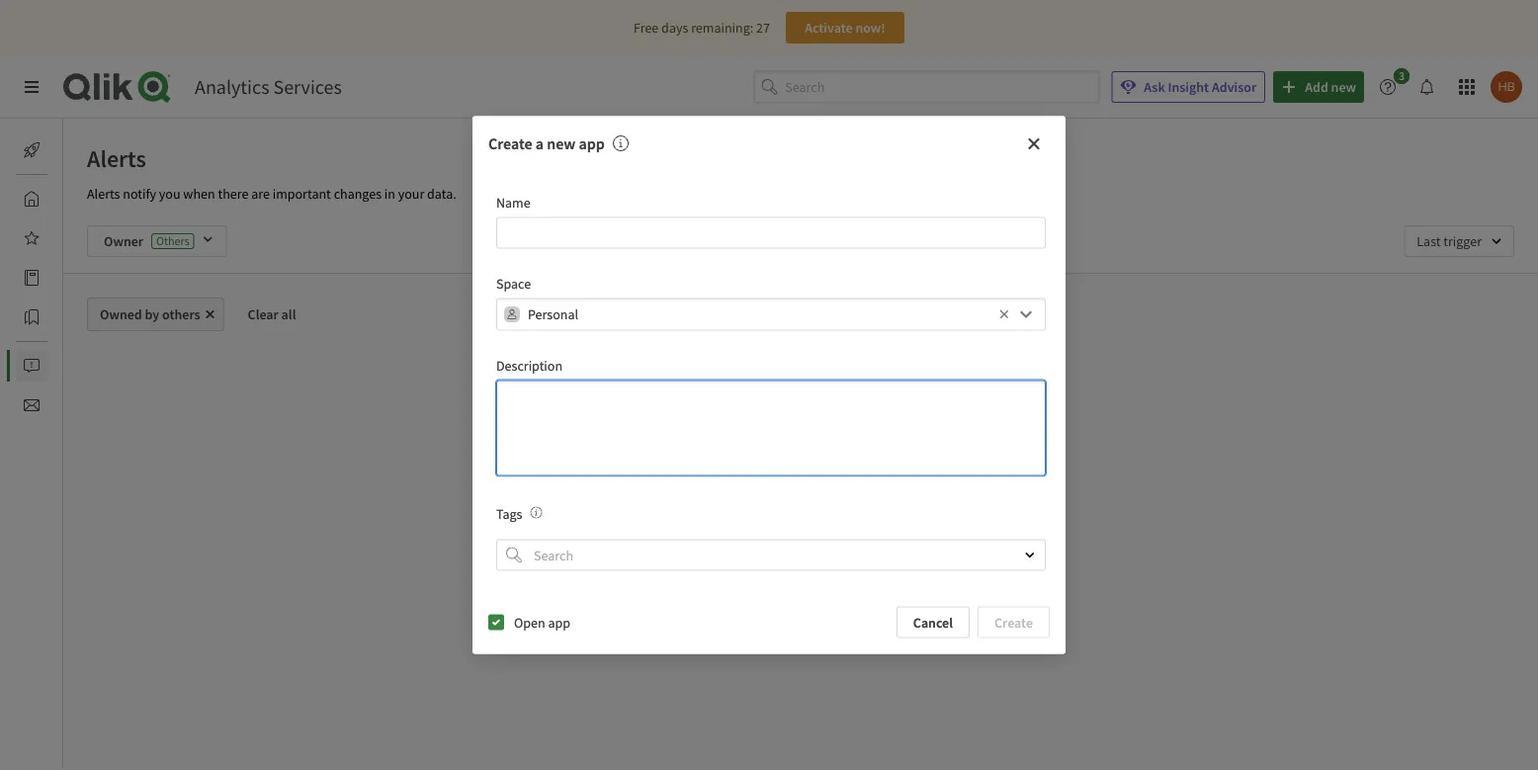 Task type: describe. For each thing, give the bounding box(es) containing it.
catalog
[[63, 269, 107, 287]]

what
[[917, 542, 946, 559]]

space
[[496, 274, 531, 292]]

changes
[[334, 185, 382, 203]]

alerts for alerts
[[87, 143, 146, 173]]

Name text field
[[496, 217, 1046, 249]]

your inside try adjusting your search or filters to find what you are looking for.
[[757, 542, 783, 559]]

ask insight advisor button
[[1111, 71, 1265, 103]]

home
[[63, 190, 98, 208]]

insight
[[1168, 78, 1209, 96]]

when
[[183, 185, 215, 203]]

open
[[514, 613, 545, 631]]

others
[[162, 305, 200, 323]]

important
[[273, 185, 331, 203]]

free
[[634, 19, 659, 37]]

all
[[281, 305, 296, 323]]

owned by others button
[[87, 298, 224, 331]]

to
[[877, 542, 889, 559]]

cancel button
[[896, 606, 970, 638]]

Description text field
[[496, 380, 1046, 476]]

by
[[145, 305, 159, 323]]

navigation pane element
[[0, 127, 107, 429]]

for.
[[849, 561, 868, 579]]

favorites image
[[24, 230, 40, 246]]

clear
[[248, 305, 279, 323]]

Search text field
[[530, 539, 1007, 571]]

services
[[273, 75, 342, 99]]

alerts image
[[24, 358, 40, 374]]

looking
[[803, 561, 846, 579]]

cancel
[[913, 613, 953, 631]]

create a new app dialog
[[473, 116, 1066, 654]]

adjusting
[[700, 542, 754, 559]]

search image
[[506, 547, 522, 563]]

free days remaining: 27
[[634, 19, 770, 37]]

0 horizontal spatial your
[[398, 185, 424, 203]]

try adjusting your search or filters to find what you are looking for.
[[679, 542, 946, 579]]

you inside try adjusting your search or filters to find what you are looking for.
[[757, 561, 779, 579]]

0 vertical spatial you
[[159, 185, 180, 203]]

home link
[[16, 183, 98, 215]]

start typing a tag name. select an existing tag or create a new tag by pressing enter or comma. press backspace to remove a tag. tooltip
[[522, 504, 542, 522]]

open image
[[1024, 549, 1036, 561]]

try
[[679, 542, 697, 559]]

alerts notify you when there are important changes in your data.
[[87, 185, 456, 203]]

open sidebar menu image
[[24, 79, 40, 95]]

0 vertical spatial are
[[251, 185, 270, 203]]

owned by others
[[100, 305, 200, 323]]

Search text field
[[785, 71, 1099, 103]]

ask
[[1144, 78, 1165, 96]]

owned
[[100, 305, 142, 323]]

new
[[547, 134, 576, 154]]



Task type: vqa. For each thing, say whether or not it's contained in the screenshot.
'now!'
yes



Task type: locate. For each thing, give the bounding box(es) containing it.
remaining:
[[691, 19, 753, 37]]

your
[[398, 185, 424, 203], [757, 542, 783, 559]]

clear all button
[[232, 298, 312, 331]]

now!
[[855, 19, 885, 37]]

are inside try adjusting your search or filters to find what you are looking for.
[[782, 561, 800, 579]]

are right there
[[251, 185, 270, 203]]

0 horizontal spatial are
[[251, 185, 270, 203]]

in
[[384, 185, 395, 203]]

searchbar element
[[754, 71, 1099, 103]]

open app
[[514, 613, 570, 631]]

1 horizontal spatial create
[[994, 613, 1033, 631]]

collections image
[[24, 309, 40, 325]]

27
[[756, 19, 770, 37]]

name
[[496, 193, 530, 211]]

1 vertical spatial alerts
[[87, 185, 120, 203]]

1 vertical spatial your
[[757, 542, 783, 559]]

days
[[661, 19, 688, 37]]

1 vertical spatial create
[[994, 613, 1033, 631]]

or
[[826, 542, 839, 559]]

0 horizontal spatial app
[[548, 613, 570, 631]]

alerts up notify
[[87, 143, 146, 173]]

find
[[892, 542, 914, 559]]

you left looking
[[757, 561, 779, 579]]

0 horizontal spatial create
[[488, 134, 532, 154]]

are
[[251, 185, 270, 203], [782, 561, 800, 579]]

catalog link
[[16, 262, 107, 294]]

you
[[159, 185, 180, 203], [757, 561, 779, 579]]

1 vertical spatial you
[[757, 561, 779, 579]]

1 alerts from the top
[[87, 143, 146, 173]]

create inside button
[[994, 613, 1033, 631]]

start typing a tag name. select an existing tag or create a new tag by pressing enter or comma. press backspace to remove a tag. image
[[530, 506, 542, 518]]

are down search
[[782, 561, 800, 579]]

clear all
[[248, 305, 296, 323]]

0 vertical spatial your
[[398, 185, 424, 203]]

1 horizontal spatial are
[[782, 561, 800, 579]]

create a new app
[[488, 134, 605, 154]]

there
[[218, 185, 248, 203]]

create button
[[978, 606, 1050, 638]]

2 alerts from the top
[[87, 185, 120, 203]]

alerts
[[87, 143, 146, 173], [87, 185, 120, 203]]

0 vertical spatial app
[[579, 134, 605, 154]]

tags
[[496, 504, 522, 522]]

alerts left notify
[[87, 185, 120, 203]]

create for create
[[994, 613, 1033, 631]]

1 horizontal spatial app
[[579, 134, 605, 154]]

activate now!
[[805, 19, 885, 37]]

1 vertical spatial are
[[782, 561, 800, 579]]

1 vertical spatial app
[[548, 613, 570, 631]]

Space text field
[[528, 298, 994, 330]]

1 horizontal spatial your
[[757, 542, 783, 559]]

filters region
[[63, 210, 1538, 273]]

1 horizontal spatial you
[[757, 561, 779, 579]]

you left when
[[159, 185, 180, 203]]

filters
[[841, 542, 874, 559]]

app
[[579, 134, 605, 154], [548, 613, 570, 631]]

activate
[[805, 19, 853, 37]]

advisor
[[1212, 78, 1257, 96]]

last trigger image
[[1404, 225, 1514, 257]]

a
[[536, 134, 544, 154]]

create
[[488, 134, 532, 154], [994, 613, 1033, 631]]

ask insight advisor
[[1144, 78, 1257, 96]]

0 vertical spatial alerts
[[87, 143, 146, 173]]

0 horizontal spatial you
[[159, 185, 180, 203]]

app right the "new"
[[579, 134, 605, 154]]

0 vertical spatial create
[[488, 134, 532, 154]]

analytics
[[195, 75, 269, 99]]

description
[[496, 356, 563, 374]]

create for create a new app
[[488, 134, 532, 154]]

data.
[[427, 185, 456, 203]]

search element
[[506, 547, 522, 563]]

your left search
[[757, 542, 783, 559]]

analytics services
[[195, 75, 342, 99]]

create down open image
[[994, 613, 1033, 631]]

app right 'open'
[[548, 613, 570, 631]]

analytics services element
[[195, 75, 342, 99]]

alerts for alerts notify you when there are important changes in your data.
[[87, 185, 120, 203]]

create left a
[[488, 134, 532, 154]]

subscriptions image
[[24, 397, 40, 413]]

activate now! link
[[786, 12, 904, 43]]

notify
[[123, 185, 156, 203]]

search
[[786, 542, 824, 559]]

your right in
[[398, 185, 424, 203]]



